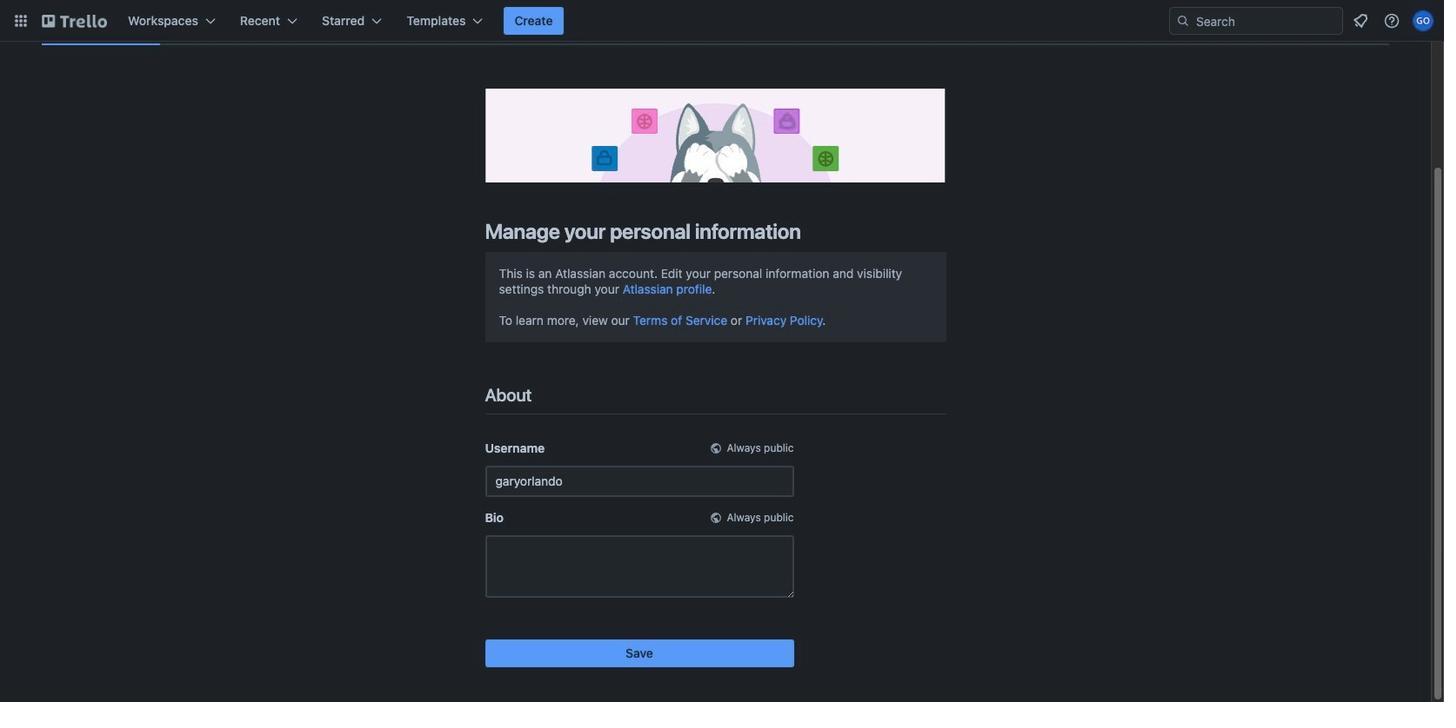 Task type: vqa. For each thing, say whether or not it's contained in the screenshot.
text box
yes



Task type: describe. For each thing, give the bounding box(es) containing it.
back to home image
[[42, 7, 107, 35]]

open information menu image
[[1383, 12, 1401, 30]]

gary orlando (garyorlando) image
[[1413, 10, 1434, 31]]

0 notifications image
[[1350, 10, 1371, 31]]



Task type: locate. For each thing, give the bounding box(es) containing it.
primary element
[[0, 0, 1444, 42]]

Search field
[[1190, 9, 1342, 33]]

search image
[[1176, 14, 1190, 28]]

None text field
[[485, 536, 794, 598]]

None text field
[[485, 466, 794, 497]]



